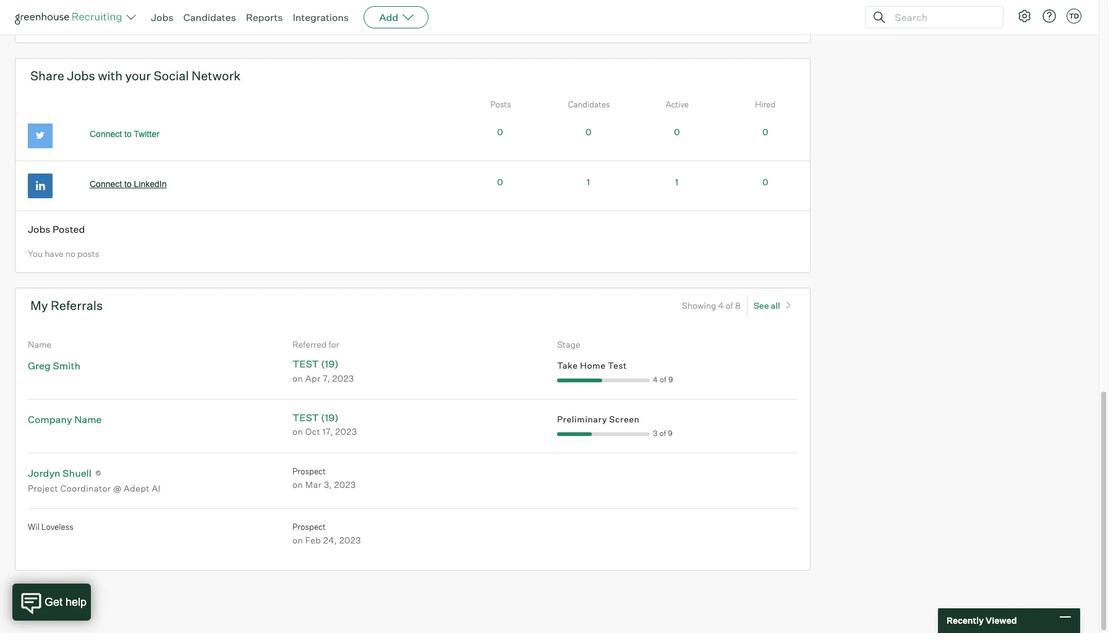 Task type: locate. For each thing, give the bounding box(es) containing it.
test inside the test (19) on oct 17, 2023
[[293, 412, 319, 424]]

0 horizontal spatial candidates
[[183, 11, 236, 24]]

of up 3 of 9
[[660, 375, 667, 385]]

for
[[329, 339, 339, 350]]

1 vertical spatial test
[[293, 412, 319, 424]]

9 for company name
[[668, 429, 673, 438]]

2023
[[332, 373, 354, 384], [335, 427, 357, 438], [334, 480, 356, 491], [339, 536, 361, 546]]

2023 inside prospect on mar 3, 2023
[[334, 480, 356, 491]]

2 1 from the left
[[675, 177, 679, 187]]

2023 right 17,
[[335, 427, 357, 438]]

0 horizontal spatial 1
[[587, 177, 590, 187]]

1 on from the top
[[293, 373, 303, 384]]

1 test (19) link from the top
[[293, 358, 339, 371]]

prospect inside prospect on mar 3, 2023
[[293, 467, 326, 477]]

(19) up 17,
[[321, 412, 339, 424]]

2 vertical spatial of
[[660, 429, 666, 438]]

prospect
[[293, 467, 326, 477], [293, 522, 326, 532]]

9 up 3 of 9
[[669, 375, 673, 385]]

(19) inside test (19) on apr 7, 2023
[[321, 358, 339, 371]]

2 on from the top
[[293, 427, 303, 438]]

see all
[[754, 300, 780, 311]]

test inside test (19) on apr 7, 2023
[[293, 358, 319, 371]]

posted
[[53, 223, 85, 235]]

2 vertical spatial jobs
[[28, 223, 50, 235]]

recently viewed
[[947, 616, 1017, 627]]

3 of 9
[[653, 429, 673, 438]]

jobs up you
[[28, 223, 50, 235]]

3 on from the top
[[293, 480, 303, 491]]

prospect inside prospect on feb 24, 2023
[[293, 522, 326, 532]]

1 vertical spatial jobs
[[67, 68, 95, 83]]

my referrals
[[30, 298, 103, 313]]

screen
[[609, 414, 640, 425]]

jobs for jobs posted
[[28, 223, 50, 235]]

shuell
[[63, 467, 91, 480]]

0 vertical spatial jobs
[[151, 11, 174, 24]]

test (19) link up oct
[[293, 412, 339, 424]]

1 9 from the top
[[669, 375, 673, 385]]

2023 right 7,
[[332, 373, 354, 384]]

your
[[125, 68, 151, 83]]

2 test (19) link from the top
[[293, 412, 339, 424]]

0 horizontal spatial 4
[[653, 375, 658, 385]]

9 right the 3
[[668, 429, 673, 438]]

2 to from the top
[[124, 179, 132, 189]]

prospect for mar
[[293, 467, 326, 477]]

1 vertical spatial to
[[124, 179, 132, 189]]

1 vertical spatial prospect
[[293, 522, 326, 532]]

to inside button
[[124, 179, 132, 189]]

connect
[[90, 129, 122, 139], [90, 179, 122, 189]]

name right company
[[74, 414, 102, 426]]

jobs left with
[[67, 68, 95, 83]]

on
[[293, 373, 303, 384], [293, 427, 303, 438], [293, 480, 303, 491], [293, 536, 303, 546]]

connect left linkedin
[[90, 179, 122, 189]]

4 left 8
[[718, 300, 724, 311]]

24,
[[323, 536, 337, 546]]

to left twitter
[[124, 129, 132, 139]]

9 for greg smith
[[669, 375, 673, 385]]

connect to twitter
[[90, 129, 159, 139]]

1 link
[[587, 177, 590, 187], [675, 177, 679, 187]]

jobs
[[151, 11, 174, 24], [67, 68, 95, 83], [28, 223, 50, 235]]

1 connect from the top
[[90, 129, 122, 139]]

connect inside connect to twitter 'button'
[[90, 129, 122, 139]]

to left linkedin
[[124, 179, 132, 189]]

smith
[[53, 360, 80, 372]]

connect inside the "connect to linkedin" button
[[90, 179, 122, 189]]

2 9 from the top
[[668, 429, 673, 438]]

2 horizontal spatial jobs
[[151, 11, 174, 24]]

on inside prospect on feb 24, 2023
[[293, 536, 303, 546]]

prospect up feb
[[293, 522, 326, 532]]

connect left twitter
[[90, 129, 122, 139]]

1 horizontal spatial name
[[74, 414, 102, 426]]

0 vertical spatial test
[[293, 358, 319, 371]]

1 prospect from the top
[[293, 467, 326, 477]]

1 vertical spatial (19)
[[321, 412, 339, 424]]

1 vertical spatial name
[[74, 414, 102, 426]]

connect for 0
[[90, 129, 122, 139]]

2 connect from the top
[[90, 179, 122, 189]]

1 vertical spatial of
[[660, 375, 667, 385]]

to
[[124, 129, 132, 139], [124, 179, 132, 189]]

jobs left candidates link
[[151, 11, 174, 24]]

0 vertical spatial (19)
[[321, 358, 339, 371]]

on left mar
[[293, 480, 303, 491]]

test up oct
[[293, 412, 319, 424]]

candidates link
[[183, 11, 236, 24]]

1 test from the top
[[293, 358, 319, 371]]

1 vertical spatial 4
[[653, 375, 658, 385]]

(19) up 7,
[[321, 358, 339, 371]]

0 horizontal spatial 1 link
[[587, 177, 590, 187]]

add button
[[364, 6, 429, 28]]

on left apr at bottom
[[293, 373, 303, 384]]

feb
[[305, 536, 321, 546]]

company
[[28, 414, 72, 426]]

4 on from the top
[[293, 536, 303, 546]]

take home test
[[557, 361, 627, 371]]

0 horizontal spatial name
[[28, 339, 51, 350]]

oct
[[305, 427, 320, 438]]

test (19) link up apr at bottom
[[293, 358, 339, 371]]

1 vertical spatial 9
[[668, 429, 673, 438]]

test (19) on apr 7, 2023
[[293, 358, 354, 384]]

1
[[587, 177, 590, 187], [675, 177, 679, 187]]

0 vertical spatial prospect
[[293, 467, 326, 477]]

test up apr at bottom
[[293, 358, 319, 371]]

share
[[30, 68, 64, 83]]

wil
[[28, 522, 40, 532]]

of for name
[[660, 429, 666, 438]]

3,
[[324, 480, 332, 491]]

2 test from the top
[[293, 412, 319, 424]]

to inside 'button'
[[124, 129, 132, 139]]

2 prospect from the top
[[293, 522, 326, 532]]

1 to from the top
[[124, 129, 132, 139]]

reports
[[246, 11, 283, 24]]

2023 right 3,
[[334, 480, 356, 491]]

name up greg
[[28, 339, 51, 350]]

connect to linkedin button
[[76, 174, 180, 195]]

greenhouse recruiting image
[[15, 10, 126, 25]]

social
[[154, 68, 189, 83]]

1 horizontal spatial jobs
[[67, 68, 95, 83]]

7,
[[323, 373, 330, 384]]

posts
[[491, 99, 511, 109]]

company name link
[[28, 414, 102, 426]]

test (19) link
[[293, 358, 339, 371], [293, 412, 339, 424]]

1 horizontal spatial candidates
[[568, 99, 610, 109]]

network
[[192, 68, 241, 83]]

of left 8
[[726, 300, 733, 311]]

(19)
[[321, 358, 339, 371], [321, 412, 339, 424]]

test
[[293, 358, 319, 371], [293, 412, 319, 424]]

2023 right 24,
[[339, 536, 361, 546]]

0 vertical spatial to
[[124, 129, 132, 139]]

on left feb
[[293, 536, 303, 546]]

with
[[98, 68, 123, 83]]

1 vertical spatial connect
[[90, 179, 122, 189]]

1 vertical spatial test (19) link
[[293, 412, 339, 424]]

you have no posts
[[28, 249, 99, 259]]

9
[[669, 375, 673, 385], [668, 429, 673, 438]]

2023 inside the test (19) on oct 17, 2023
[[335, 427, 357, 438]]

configure image
[[1017, 9, 1032, 24]]

1 horizontal spatial 1
[[675, 177, 679, 187]]

None text field
[[540, 0, 719, 22]]

recently
[[947, 616, 984, 627]]

2023 inside prospect on feb 24, 2023
[[339, 536, 361, 546]]

see all link
[[754, 295, 795, 316]]

4
[[718, 300, 724, 311], [653, 375, 658, 385]]

1 horizontal spatial 1 link
[[675, 177, 679, 187]]

0 link
[[497, 127, 503, 137], [586, 127, 592, 137], [674, 127, 680, 137], [763, 127, 768, 137], [497, 177, 503, 187], [763, 177, 768, 187]]

name
[[28, 339, 51, 350], [74, 414, 102, 426]]

jordyn
[[28, 467, 60, 480]]

test (19) link for company name
[[293, 412, 339, 424]]

prospect up mar
[[293, 467, 326, 477]]

(19) inside the test (19) on oct 17, 2023
[[321, 412, 339, 424]]

of right the 3
[[660, 429, 666, 438]]

referred for
[[293, 339, 339, 350]]

on left oct
[[293, 427, 303, 438]]

mar
[[305, 480, 322, 491]]

1 horizontal spatial 4
[[718, 300, 724, 311]]

0 vertical spatial connect
[[90, 129, 122, 139]]

jobs for jobs link
[[151, 11, 174, 24]]

add
[[379, 11, 398, 24]]

test for greg smith
[[293, 358, 319, 371]]

jobs link
[[151, 11, 174, 24]]

2 (19) from the top
[[321, 412, 339, 424]]

preliminary screen
[[557, 414, 640, 425]]

0 horizontal spatial jobs
[[28, 223, 50, 235]]

to for 1
[[124, 179, 132, 189]]

of
[[726, 300, 733, 311], [660, 375, 667, 385], [660, 429, 666, 438]]

1 (19) from the top
[[321, 358, 339, 371]]

0 vertical spatial of
[[726, 300, 733, 311]]

company name
[[28, 414, 102, 426]]

8
[[735, 300, 741, 311]]

apr
[[305, 373, 321, 384]]

0 vertical spatial 9
[[669, 375, 673, 385]]

4 up the 3
[[653, 375, 658, 385]]

test (19) link for greg smith
[[293, 358, 339, 371]]

td button
[[1067, 9, 1082, 24]]

0 vertical spatial name
[[28, 339, 51, 350]]

0 vertical spatial test (19) link
[[293, 358, 339, 371]]



Task type: describe. For each thing, give the bounding box(es) containing it.
stage
[[557, 339, 581, 350]]

test
[[608, 361, 627, 371]]

2 1 link from the left
[[675, 177, 679, 187]]

integrations
[[293, 11, 349, 24]]

connect to linkedin
[[90, 179, 167, 189]]

td button
[[1064, 6, 1084, 26]]

posts
[[77, 249, 99, 259]]

(19) for greg smith
[[321, 358, 339, 371]]

see
[[754, 300, 769, 311]]

loveless
[[41, 522, 73, 532]]

4 of 9
[[653, 375, 673, 385]]

greg smith link
[[28, 360, 80, 372]]

test for company name
[[293, 412, 319, 424]]

jordyn shuell link
[[28, 467, 91, 480]]

showing
[[682, 300, 716, 311]]

0 vertical spatial 4
[[718, 300, 724, 311]]

following image
[[95, 470, 102, 477]]

of for smith
[[660, 375, 667, 385]]

on inside the test (19) on oct 17, 2023
[[293, 427, 303, 438]]

reports link
[[246, 11, 283, 24]]

preliminary
[[557, 414, 607, 425]]

twitter
[[134, 129, 159, 139]]

17,
[[323, 427, 333, 438]]

my
[[30, 298, 48, 313]]

prospect on mar 3, 2023
[[293, 467, 356, 491]]

ai
[[152, 484, 161, 494]]

1 1 link from the left
[[587, 177, 590, 187]]

prospect on feb 24, 2023
[[293, 522, 361, 546]]

wil loveless
[[28, 522, 73, 532]]

Search text field
[[892, 8, 992, 26]]

greg
[[28, 360, 51, 372]]

on inside test (19) on apr 7, 2023
[[293, 373, 303, 384]]

0 vertical spatial candidates
[[183, 11, 236, 24]]

connect to twitter button
[[76, 124, 173, 145]]

test (19) on oct 17, 2023
[[293, 412, 357, 438]]

connect for 1
[[90, 179, 122, 189]]

all
[[771, 300, 780, 311]]

project coordinator @ adept ai
[[28, 484, 161, 494]]

linkedin
[[134, 179, 167, 189]]

integrations link
[[293, 11, 349, 24]]

hired
[[755, 99, 776, 109]]

greg smith
[[28, 360, 80, 372]]

viewed
[[986, 616, 1017, 627]]

@
[[113, 484, 122, 494]]

take
[[557, 361, 578, 371]]

have
[[45, 249, 63, 259]]

to for 0
[[124, 129, 132, 139]]

no
[[65, 249, 75, 259]]

adept
[[124, 484, 150, 494]]

3
[[653, 429, 658, 438]]

1 vertical spatial candidates
[[568, 99, 610, 109]]

referred
[[293, 339, 327, 350]]

share jobs with your social network
[[30, 68, 241, 83]]

referrals
[[51, 298, 103, 313]]

you
[[28, 249, 43, 259]]

on inside prospect on mar 3, 2023
[[293, 480, 303, 491]]

project
[[28, 484, 58, 494]]

showing 4 of 8
[[682, 300, 741, 311]]

home
[[580, 361, 606, 371]]

1 1 from the left
[[587, 177, 590, 187]]

jordyn shuell
[[28, 467, 91, 480]]

active
[[666, 99, 689, 109]]

td
[[1069, 12, 1079, 20]]

coordinator
[[60, 484, 111, 494]]

jobs posted
[[28, 223, 85, 235]]

prospect for feb
[[293, 522, 326, 532]]

2023 inside test (19) on apr 7, 2023
[[332, 373, 354, 384]]

(19) for company name
[[321, 412, 339, 424]]



Task type: vqa. For each thing, say whether or not it's contained in the screenshot.
Following icon
yes



